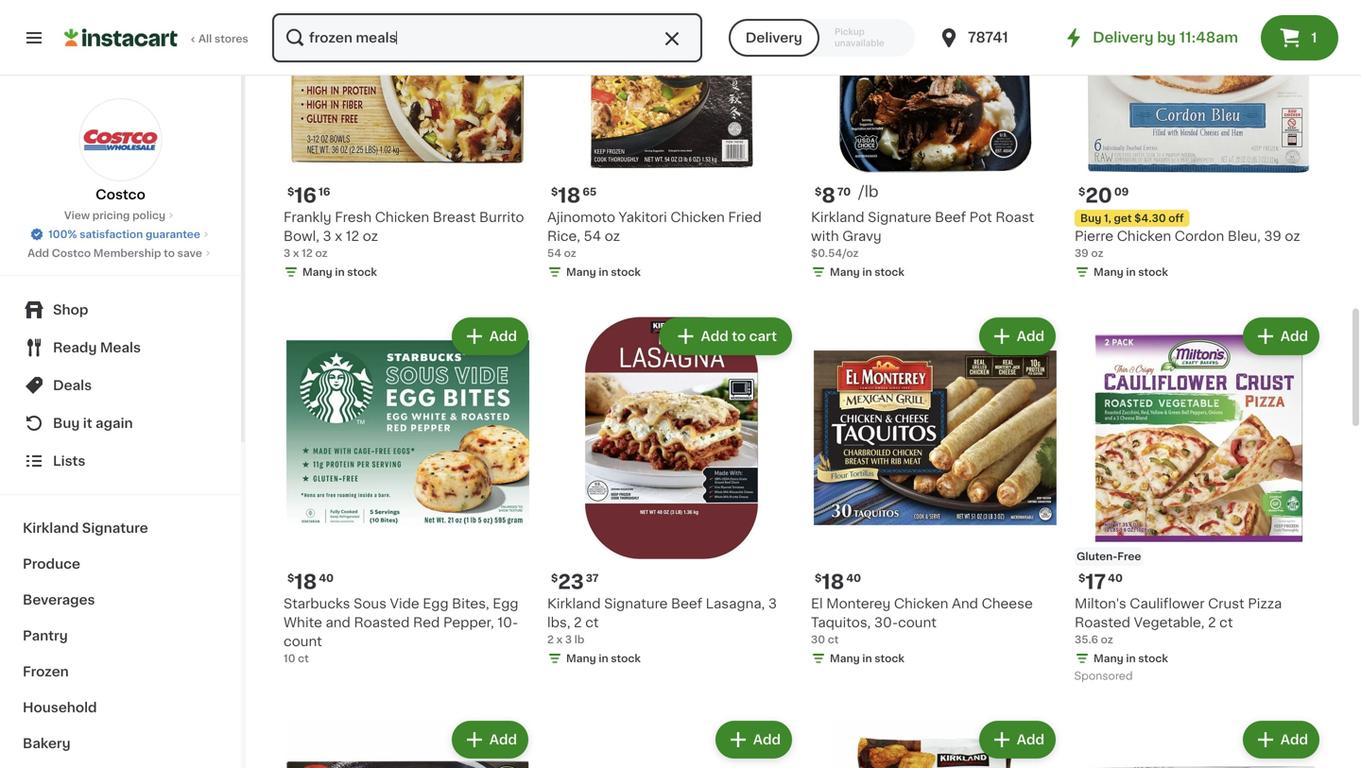 Task type: describe. For each thing, give the bounding box(es) containing it.
add to cart
[[701, 330, 777, 343]]

lb
[[575, 635, 585, 645]]

kirkland signature
[[23, 522, 148, 535]]

10-
[[498, 617, 518, 630]]

ct inside starbucks sous vide egg bites, egg white and roasted red pepper, 10- count 10 ct
[[298, 654, 309, 664]]

breast
[[433, 211, 476, 224]]

65
[[583, 187, 597, 197]]

1 button
[[1262, 15, 1339, 61]]

/lb
[[859, 184, 879, 200]]

3 down bowl,
[[284, 248, 291, 259]]

meals
[[100, 341, 141, 355]]

fried
[[729, 211, 762, 224]]

beverages
[[23, 594, 95, 607]]

yakitori
[[619, 211, 667, 224]]

kirkland for /lb
[[811, 211, 865, 224]]

it
[[83, 417, 92, 430]]

ajinomoto
[[548, 211, 616, 224]]

monterey
[[827, 598, 891, 611]]

pot
[[970, 211, 993, 224]]

cart
[[750, 330, 777, 343]]

product group containing 23
[[548, 314, 796, 670]]

0 vertical spatial x
[[335, 230, 342, 243]]

pierre
[[1075, 230, 1114, 243]]

buy for buy it again
[[53, 417, 80, 430]]

household link
[[11, 690, 230, 726]]

oz inside milton's cauliflower crust pizza roasted vegetable, 2 ct 35.6 oz
[[1101, 635, 1114, 645]]

view
[[64, 210, 90, 221]]

vegetable,
[[1134, 617, 1205, 630]]

0 horizontal spatial x
[[293, 248, 299, 259]]

many for $ 17 40
[[1094, 654, 1124, 664]]

in down 'gravy'
[[863, 267, 872, 278]]

$ 18 65
[[551, 186, 597, 206]]

$ 20 09
[[1079, 186, 1129, 206]]

and
[[326, 617, 351, 630]]

40 for starbucks sous vide egg bites, egg white and roasted red pepper, 10- count
[[319, 574, 334, 584]]

0 horizontal spatial 54
[[548, 248, 562, 259]]

37
[[586, 574, 599, 584]]

oz down bowl,
[[315, 248, 328, 259]]

ajinomoto yakitori chicken fried rice, 54 oz 54 oz
[[548, 211, 762, 259]]

in for $ 23 37
[[599, 654, 609, 664]]

in for $ 16 16
[[335, 267, 345, 278]]

frozen link
[[11, 654, 230, 690]]

100% satisfaction guarantee
[[48, 229, 200, 240]]

pantry link
[[11, 618, 230, 654]]

gluten-
[[1077, 552, 1118, 562]]

30-
[[875, 617, 898, 630]]

ready meals
[[53, 341, 141, 355]]

delivery by 11:48am link
[[1063, 26, 1239, 49]]

household
[[23, 702, 97, 715]]

0 horizontal spatial costco
[[52, 248, 91, 259]]

delivery by 11:48am
[[1093, 31, 1239, 44]]

bleu,
[[1228, 230, 1261, 243]]

frankly fresh chicken breast burrito bowl, 3 x 12 oz 3 x 12 oz
[[284, 211, 524, 259]]

2 for 17
[[1208, 617, 1217, 630]]

starbucks
[[284, 598, 350, 611]]

beef for 23
[[671, 598, 703, 611]]

crust
[[1209, 598, 1245, 611]]

many in stock for $ 17 40
[[1094, 654, 1169, 664]]

stores
[[215, 34, 248, 44]]

$ inside $ 8 70 /lb
[[815, 187, 822, 197]]

stock for $ 18 65
[[611, 267, 641, 278]]

1 egg from the left
[[423, 598, 449, 611]]

costco logo image
[[79, 98, 162, 182]]

count inside the el monterey chicken and cheese taquitos, 30-count 30 ct
[[898, 617, 937, 630]]

add to cart button
[[662, 320, 791, 354]]

ct inside milton's cauliflower crust pizza roasted vegetable, 2 ct 35.6 oz
[[1220, 617, 1234, 630]]

Search field
[[272, 13, 702, 62]]

chicken for $ 18 65
[[671, 211, 725, 224]]

$ for el monterey chicken and cheese taquitos, 30-count
[[815, 574, 822, 584]]

buy it again link
[[11, 405, 230, 443]]

many for $ 23 37
[[566, 654, 596, 664]]

$ for ajinomoto yakitori chicken fried rice, 54 oz
[[551, 187, 558, 197]]

$8.70 per pound element
[[811, 183, 1060, 208]]

1 vertical spatial 39
[[1075, 248, 1089, 259]]

pierre chicken cordon bleu, 39 oz 39 oz
[[1075, 230, 1301, 259]]

buy for buy 1, get $4.30 off
[[1081, 213, 1102, 224]]

20
[[1086, 186, 1113, 206]]

78741
[[968, 31, 1009, 44]]

ct inside kirkland signature beef lasagna, 3 lbs, 2 ct 2 x 3 lb
[[586, 617, 599, 630]]

many in stock for $ 18 40
[[830, 654, 905, 664]]

70
[[838, 187, 851, 197]]

with
[[811, 230, 839, 243]]

view pricing policy
[[64, 210, 166, 221]]

delivery button
[[729, 19, 820, 57]]

ready
[[53, 341, 97, 355]]

100%
[[48, 229, 77, 240]]

stock for $ 16 16
[[347, 267, 377, 278]]

deals link
[[11, 367, 230, 405]]

chicken for $ 16 16
[[375, 211, 430, 224]]

taquitos,
[[811, 617, 871, 630]]

$ inside $ 20 09
[[1079, 187, 1086, 197]]

in for $ 18 40
[[863, 654, 872, 664]]

0 vertical spatial costco
[[96, 188, 145, 201]]

3 left lb
[[565, 635, 572, 645]]

many for $ 16 16
[[303, 267, 333, 278]]

many in stock for $ 16 16
[[303, 267, 377, 278]]

3 right lasagna,
[[769, 598, 777, 611]]

white
[[284, 617, 322, 630]]

instacart logo image
[[64, 26, 178, 49]]

many in stock for $ 18 65
[[566, 267, 641, 278]]

17
[[1086, 573, 1107, 592]]

kirkland signature link
[[11, 511, 230, 547]]

$ for milton's cauliflower crust pizza roasted vegetable, 2 ct
[[1079, 574, 1086, 584]]

milton's
[[1075, 598, 1127, 611]]

1 horizontal spatial 39
[[1265, 230, 1282, 243]]

product group containing 17
[[1075, 314, 1324, 687]]

oz down rice,
[[564, 248, 577, 259]]

cordon
[[1175, 230, 1225, 243]]

11:48am
[[1180, 31, 1239, 44]]

signature for /lb
[[868, 211, 932, 224]]

35.6
[[1075, 635, 1099, 645]]

bakery link
[[11, 726, 230, 762]]

$ for starbucks sous vide egg bites, egg white and roasted red pepper, 10- count
[[287, 574, 294, 584]]

roast
[[996, 211, 1035, 224]]

frankly
[[284, 211, 332, 224]]

$ for kirkland signature beef lasagna, 3 lbs, 2 ct
[[551, 574, 558, 584]]

0 horizontal spatial to
[[164, 248, 175, 259]]

buy it again
[[53, 417, 133, 430]]

add costco membership to save
[[28, 248, 202, 259]]

burrito
[[479, 211, 524, 224]]

18 for starbucks sous vide egg bites, egg white and roasted red pepper, 10- count
[[294, 573, 317, 592]]

and
[[952, 598, 979, 611]]

stock for $ 23 37
[[611, 654, 641, 664]]

rice,
[[548, 230, 581, 243]]

lists link
[[11, 443, 230, 480]]



Task type: locate. For each thing, give the bounding box(es) containing it.
0 vertical spatial beef
[[935, 211, 967, 224]]

many in stock down rice,
[[566, 267, 641, 278]]

many down the taquitos,
[[830, 654, 860, 664]]

chicken inside pierre chicken cordon bleu, 39 oz 39 oz
[[1117, 230, 1172, 243]]

1 horizontal spatial signature
[[604, 598, 668, 611]]

policy
[[132, 210, 166, 221]]

bites,
[[452, 598, 490, 611]]

oz down yakitori
[[605, 230, 620, 243]]

buy left it
[[53, 417, 80, 430]]

many down lb
[[566, 654, 596, 664]]

16 inside $ 16 16
[[319, 187, 330, 197]]

count right the taquitos,
[[898, 617, 937, 630]]

count down white
[[284, 635, 322, 649]]

stock down "vegetable," at the bottom
[[1139, 654, 1169, 664]]

$ up frankly
[[287, 187, 294, 197]]

fresh
[[335, 211, 372, 224]]

0 horizontal spatial buy
[[53, 417, 80, 430]]

$ left 70
[[815, 187, 822, 197]]

el monterey chicken and cheese taquitos, 30-count 30 ct
[[811, 598, 1033, 645]]

kirkland inside kirkland signature beef pot roast with gravy $0.54/oz
[[811, 211, 865, 224]]

1 horizontal spatial egg
[[493, 598, 519, 611]]

2 40 from the left
[[847, 574, 862, 584]]

x
[[335, 230, 342, 243], [293, 248, 299, 259], [557, 635, 563, 645]]

8
[[822, 186, 836, 206]]

many in stock down lb
[[566, 654, 641, 664]]

roasted inside starbucks sous vide egg bites, egg white and roasted red pepper, 10- count 10 ct
[[354, 617, 410, 630]]

1 horizontal spatial beef
[[935, 211, 967, 224]]

2 horizontal spatial 40
[[1108, 574, 1123, 584]]

add
[[28, 248, 49, 259], [490, 330, 517, 343], [701, 330, 729, 343], [1017, 330, 1045, 343], [1281, 330, 1309, 343], [490, 734, 517, 747], [753, 734, 781, 747], [1017, 734, 1045, 747], [1281, 734, 1309, 747]]

produce
[[23, 558, 80, 571]]

$ left 37
[[551, 574, 558, 584]]

bakery
[[23, 738, 71, 751]]

$ 18 40 for starbucks sous vide egg bites, egg white and roasted red pepper, 10- count
[[287, 573, 334, 592]]

3 right bowl,
[[323, 230, 332, 243]]

$ down gluten-
[[1079, 574, 1086, 584]]

off
[[1169, 213, 1185, 224]]

0 horizontal spatial signature
[[82, 522, 148, 535]]

signature for 23
[[604, 598, 668, 611]]

all stores
[[199, 34, 248, 44]]

many in stock down 30-
[[830, 654, 905, 664]]

delivery inside button
[[746, 31, 803, 44]]

ct
[[586, 617, 599, 630], [1220, 617, 1234, 630], [828, 635, 839, 645], [298, 654, 309, 664]]

add inside button
[[701, 330, 729, 343]]

many for $ 18 40
[[830, 654, 860, 664]]

$ left 65
[[551, 187, 558, 197]]

0 horizontal spatial egg
[[423, 598, 449, 611]]

add costco membership to save link
[[28, 246, 214, 261]]

signature
[[868, 211, 932, 224], [82, 522, 148, 535], [604, 598, 668, 611]]

stock for $ 17 40
[[1139, 654, 1169, 664]]

1 horizontal spatial delivery
[[1093, 31, 1154, 44]]

$ 18 40 up the monterey
[[815, 573, 862, 592]]

12 down 'fresh' at the left top
[[346, 230, 359, 243]]

stock down 'gravy'
[[875, 267, 905, 278]]

oz
[[363, 230, 378, 243], [605, 230, 620, 243], [1285, 230, 1301, 243], [315, 248, 328, 259], [564, 248, 577, 259], [1092, 248, 1104, 259], [1101, 635, 1114, 645]]

chicken
[[375, 211, 430, 224], [671, 211, 725, 224], [1117, 230, 1172, 243], [894, 598, 949, 611]]

buy left 1,
[[1081, 213, 1102, 224]]

frozen
[[23, 666, 69, 679]]

many in stock down 'gravy'
[[830, 267, 905, 278]]

0 vertical spatial 39
[[1265, 230, 1282, 243]]

1 vertical spatial beef
[[671, 598, 703, 611]]

40 right 17
[[1108, 574, 1123, 584]]

shop link
[[11, 291, 230, 329]]

roasted down the milton's
[[1075, 617, 1131, 630]]

2 vertical spatial x
[[557, 635, 563, 645]]

$4.30
[[1135, 213, 1167, 224]]

egg up red
[[423, 598, 449, 611]]

1 vertical spatial count
[[284, 635, 322, 649]]

many down rice,
[[566, 267, 596, 278]]

1,
[[1104, 213, 1112, 224]]

roasted
[[354, 617, 410, 630], [1075, 617, 1131, 630]]

x inside kirkland signature beef lasagna, 3 lbs, 2 ct 2 x 3 lb
[[557, 635, 563, 645]]

$ inside $ 16 16
[[287, 187, 294, 197]]

2 vertical spatial signature
[[604, 598, 668, 611]]

oz down pierre
[[1092, 248, 1104, 259]]

oz right the 35.6
[[1101, 635, 1114, 645]]

2 up lb
[[574, 617, 582, 630]]

ct right 30
[[828, 635, 839, 645]]

0 horizontal spatial beef
[[671, 598, 703, 611]]

all
[[199, 34, 212, 44]]

40 for milton's cauliflower crust pizza roasted vegetable, 2 ct
[[1108, 574, 1123, 584]]

$ left 09
[[1079, 187, 1086, 197]]

$0.54/oz
[[811, 248, 859, 259]]

x down bowl,
[[293, 248, 299, 259]]

chicken right 'fresh' at the left top
[[375, 211, 430, 224]]

$ inside $ 23 37
[[551, 574, 558, 584]]

1 vertical spatial to
[[732, 330, 746, 343]]

1 horizontal spatial 16
[[319, 187, 330, 197]]

to left cart
[[732, 330, 746, 343]]

1 horizontal spatial costco
[[96, 188, 145, 201]]

$ 23 37
[[551, 573, 599, 592]]

12
[[346, 230, 359, 243], [302, 248, 313, 259]]

kirkland down $ 23 37
[[548, 598, 601, 611]]

in down 'ajinomoto'
[[599, 267, 609, 278]]

stock down 'fresh' at the left top
[[347, 267, 377, 278]]

$ inside '$ 18 65'
[[551, 187, 558, 197]]

30
[[811, 635, 826, 645]]

1 vertical spatial signature
[[82, 522, 148, 535]]

1 horizontal spatial kirkland
[[548, 598, 601, 611]]

beef for /lb
[[935, 211, 967, 224]]

100% satisfaction guarantee button
[[29, 223, 212, 242]]

stock down ajinomoto yakitori chicken fried rice, 54 oz 54 oz
[[611, 267, 641, 278]]

x down 'fresh' at the left top
[[335, 230, 342, 243]]

2 horizontal spatial 2
[[1208, 617, 1217, 630]]

chicken inside the el monterey chicken and cheese taquitos, 30-count 30 ct
[[894, 598, 949, 611]]

product group
[[284, 314, 532, 667], [548, 314, 796, 670], [811, 314, 1060, 670], [1075, 314, 1324, 687], [284, 718, 532, 769], [548, 718, 796, 769], [811, 718, 1060, 769], [1075, 718, 1324, 769]]

2 for 23
[[574, 617, 582, 630]]

bowl,
[[284, 230, 320, 243]]

beef
[[935, 211, 967, 224], [671, 598, 703, 611]]

1 horizontal spatial 12
[[346, 230, 359, 243]]

1 vertical spatial x
[[293, 248, 299, 259]]

many up sponsored badge image
[[1094, 654, 1124, 664]]

many in stock down bowl,
[[303, 267, 377, 278]]

None search field
[[270, 11, 704, 64]]

40 inside the $ 17 40
[[1108, 574, 1123, 584]]

pizza
[[1248, 598, 1283, 611]]

sponsored badge image
[[1075, 672, 1132, 683]]

16
[[294, 186, 317, 206], [319, 187, 330, 197]]

54 down rice,
[[548, 248, 562, 259]]

2 horizontal spatial 18
[[822, 573, 845, 592]]

$ 18 40 for el monterey chicken and cheese taquitos, 30-count
[[815, 573, 862, 592]]

in for $ 18 65
[[599, 267, 609, 278]]

78741 button
[[938, 11, 1052, 64]]

1 horizontal spatial 18
[[558, 186, 581, 206]]

$ 18 40 up starbucks on the bottom of page
[[287, 573, 334, 592]]

in down kirkland signature beef lasagna, 3 lbs, 2 ct 2 x 3 lb
[[599, 654, 609, 664]]

x down lbs,
[[557, 635, 563, 645]]

satisfaction
[[80, 229, 143, 240]]

0 horizontal spatial count
[[284, 635, 322, 649]]

stock down kirkland signature beef lasagna, 3 lbs, 2 ct 2 x 3 lb
[[611, 654, 641, 664]]

1 horizontal spatial to
[[732, 330, 746, 343]]

$ 17 40
[[1079, 573, 1123, 592]]

$ inside the $ 17 40
[[1079, 574, 1086, 584]]

all stores link
[[64, 11, 250, 64]]

roasted inside milton's cauliflower crust pizza roasted vegetable, 2 ct 35.6 oz
[[1075, 617, 1131, 630]]

ct down crust
[[1220, 617, 1234, 630]]

costco link
[[79, 98, 162, 204]]

18 for el monterey chicken and cheese taquitos, 30-count
[[822, 573, 845, 592]]

chicken up 30-
[[894, 598, 949, 611]]

18 up el at the bottom right of page
[[822, 573, 845, 592]]

beef inside kirkland signature beef pot roast with gravy $0.54/oz
[[935, 211, 967, 224]]

0 horizontal spatial 2
[[548, 635, 554, 645]]

count inside starbucks sous vide egg bites, egg white and roasted red pepper, 10- count 10 ct
[[284, 635, 322, 649]]

costco up the view pricing policy link
[[96, 188, 145, 201]]

kirkland inside kirkland signature beef lasagna, 3 lbs, 2 ct 2 x 3 lb
[[548, 598, 601, 611]]

cheese
[[982, 598, 1033, 611]]

vide
[[390, 598, 420, 611]]

many in stock for $ 23 37
[[566, 654, 641, 664]]

1 $ 18 40 from the left
[[287, 573, 334, 592]]

1 roasted from the left
[[354, 617, 410, 630]]

$ up el at the bottom right of page
[[815, 574, 822, 584]]

egg up 10-
[[493, 598, 519, 611]]

39 down pierre
[[1075, 248, 1089, 259]]

1 vertical spatial 12
[[302, 248, 313, 259]]

lbs,
[[548, 617, 571, 630]]

to down guarantee
[[164, 248, 175, 259]]

get
[[1114, 213, 1132, 224]]

roasted down sous
[[354, 617, 410, 630]]

1 horizontal spatial count
[[898, 617, 937, 630]]

many down bowl,
[[303, 267, 333, 278]]

ct right 10
[[298, 654, 309, 664]]

many down $0.54/oz
[[830, 267, 860, 278]]

add button
[[454, 320, 527, 354], [981, 320, 1054, 354], [1245, 320, 1318, 354], [454, 723, 527, 757], [718, 723, 791, 757], [981, 723, 1054, 757], [1245, 723, 1318, 757]]

kirkland signature beef pot roast with gravy $0.54/oz
[[811, 211, 1035, 259]]

09
[[1115, 187, 1129, 197]]

2 roasted from the left
[[1075, 617, 1131, 630]]

0 horizontal spatial $ 18 40
[[287, 573, 334, 592]]

kirkland
[[811, 211, 865, 224], [23, 522, 79, 535], [548, 598, 601, 611]]

gravy
[[843, 230, 882, 243]]

costco
[[96, 188, 145, 201], [52, 248, 91, 259]]

2 vertical spatial kirkland
[[548, 598, 601, 611]]

cauliflower
[[1130, 598, 1205, 611]]

beef down $8.70 per pound element
[[935, 211, 967, 224]]

delivery for delivery
[[746, 31, 803, 44]]

18 left 65
[[558, 186, 581, 206]]

chicken left fried
[[671, 211, 725, 224]]

1 horizontal spatial roasted
[[1075, 617, 1131, 630]]

54 down 'ajinomoto'
[[584, 230, 602, 243]]

1 vertical spatial 54
[[548, 248, 562, 259]]

ct right lbs,
[[586, 617, 599, 630]]

produce link
[[11, 547, 230, 583]]

$ for frankly fresh chicken breast burrito bowl, 3 x 12 oz
[[287, 187, 294, 197]]

delivery
[[1093, 31, 1154, 44], [746, 31, 803, 44]]

2 down lbs,
[[548, 635, 554, 645]]

many in stock up sponsored badge image
[[1094, 654, 1169, 664]]

0 vertical spatial to
[[164, 248, 175, 259]]

ct inside the el monterey chicken and cheese taquitos, 30-count 30 ct
[[828, 635, 839, 645]]

0 vertical spatial 12
[[346, 230, 359, 243]]

1 horizontal spatial x
[[335, 230, 342, 243]]

to inside button
[[732, 330, 746, 343]]

2 egg from the left
[[493, 598, 519, 611]]

pantry
[[23, 630, 68, 643]]

2
[[574, 617, 582, 630], [1208, 617, 1217, 630], [548, 635, 554, 645]]

0 vertical spatial signature
[[868, 211, 932, 224]]

18 up starbucks on the bottom of page
[[294, 573, 317, 592]]

40 for el monterey chicken and cheese taquitos, 30-count
[[847, 574, 862, 584]]

costco down "100%"
[[52, 248, 91, 259]]

$ up starbucks on the bottom of page
[[287, 574, 294, 584]]

kirkland up produce
[[23, 522, 79, 535]]

0 vertical spatial 54
[[584, 230, 602, 243]]

beef inside kirkland signature beef lasagna, 3 lbs, 2 ct 2 x 3 lb
[[671, 598, 703, 611]]

3 40 from the left
[[1108, 574, 1123, 584]]

2 horizontal spatial x
[[557, 635, 563, 645]]

membership
[[93, 248, 161, 259]]

12 down bowl,
[[302, 248, 313, 259]]

signature inside kirkland signature beef pot roast with gravy $0.54/oz
[[868, 211, 932, 224]]

in down 'fresh' at the left top
[[335, 267, 345, 278]]

1 horizontal spatial 40
[[847, 574, 862, 584]]

3
[[323, 230, 332, 243], [284, 248, 291, 259], [769, 598, 777, 611], [565, 635, 572, 645]]

save
[[177, 248, 202, 259]]

1
[[1312, 31, 1318, 44]]

0 horizontal spatial delivery
[[746, 31, 803, 44]]

0 vertical spatial count
[[898, 617, 937, 630]]

0 horizontal spatial kirkland
[[23, 522, 79, 535]]

count
[[898, 617, 937, 630], [284, 635, 322, 649]]

signature inside kirkland signature beef lasagna, 3 lbs, 2 ct 2 x 3 lb
[[604, 598, 668, 611]]

stock for $ 18 40
[[875, 654, 905, 664]]

oz down 'fresh' at the left top
[[363, 230, 378, 243]]

many for $ 18 65
[[566, 267, 596, 278]]

40 up the monterey
[[847, 574, 862, 584]]

0 vertical spatial kirkland
[[811, 211, 865, 224]]

0 vertical spatial buy
[[1081, 213, 1102, 224]]

chicken inside ajinomoto yakitori chicken fried rice, 54 oz 54 oz
[[671, 211, 725, 224]]

many
[[303, 267, 333, 278], [566, 267, 596, 278], [830, 267, 860, 278], [1094, 267, 1124, 278], [566, 654, 596, 664], [830, 654, 860, 664], [1094, 654, 1124, 664]]

ready meals link
[[11, 329, 230, 367]]

sous
[[354, 598, 387, 611]]

chicken inside frankly fresh chicken breast burrito bowl, 3 x 12 oz 3 x 12 oz
[[375, 211, 430, 224]]

many down pierre
[[1094, 267, 1124, 278]]

in down the taquitos,
[[863, 654, 872, 664]]

39 right bleu,
[[1265, 230, 1282, 243]]

0 horizontal spatial 12
[[302, 248, 313, 259]]

1 vertical spatial buy
[[53, 417, 80, 430]]

0 horizontal spatial 18
[[294, 573, 317, 592]]

2 down crust
[[1208, 617, 1217, 630]]

oz right bleu,
[[1285, 230, 1301, 243]]

gluten-free
[[1077, 552, 1142, 562]]

shop
[[53, 304, 88, 317]]

stock down 30-
[[875, 654, 905, 664]]

stock down pierre chicken cordon bleu, 39 oz 39 oz
[[1139, 267, 1169, 278]]

deals
[[53, 379, 92, 392]]

pepper,
[[443, 617, 494, 630]]

beverages link
[[11, 583, 230, 618]]

18 for ajinomoto yakitori chicken fried rice, 54 oz
[[558, 186, 581, 206]]

red
[[413, 617, 440, 630]]

40 up starbucks on the bottom of page
[[319, 574, 334, 584]]

starbucks sous vide egg bites, egg white and roasted red pepper, 10- count 10 ct
[[284, 598, 519, 664]]

2 horizontal spatial signature
[[868, 211, 932, 224]]

view pricing policy link
[[64, 208, 177, 223]]

1 vertical spatial kirkland
[[23, 522, 79, 535]]

buy 1, get $4.30 off
[[1081, 213, 1185, 224]]

many in stock down pierre
[[1094, 267, 1169, 278]]

1 horizontal spatial 2
[[574, 617, 582, 630]]

1 horizontal spatial $ 18 40
[[815, 573, 862, 592]]

1 vertical spatial costco
[[52, 248, 91, 259]]

1 horizontal spatial 54
[[584, 230, 602, 243]]

2 horizontal spatial kirkland
[[811, 211, 865, 224]]

kirkland up with in the right top of the page
[[811, 211, 865, 224]]

0 horizontal spatial roasted
[[354, 617, 410, 630]]

0 horizontal spatial 39
[[1075, 248, 1089, 259]]

beef left lasagna,
[[671, 598, 703, 611]]

in up sponsored badge image
[[1127, 654, 1136, 664]]

egg
[[423, 598, 449, 611], [493, 598, 519, 611]]

2 $ 18 40 from the left
[[815, 573, 862, 592]]

milton's cauliflower crust pizza roasted vegetable, 2 ct 35.6 oz
[[1075, 598, 1283, 645]]

2 inside milton's cauliflower crust pizza roasted vegetable, 2 ct 35.6 oz
[[1208, 617, 1217, 630]]

pricing
[[92, 210, 130, 221]]

chicken for $ 18 40
[[894, 598, 949, 611]]

service type group
[[729, 19, 915, 57]]

$ 16 16
[[287, 186, 330, 206]]

chicken down $4.30
[[1117, 230, 1172, 243]]

in for $ 17 40
[[1127, 654, 1136, 664]]

1 horizontal spatial buy
[[1081, 213, 1102, 224]]

in down the buy 1, get $4.30 off
[[1127, 267, 1136, 278]]

0 horizontal spatial 40
[[319, 574, 334, 584]]

0 horizontal spatial 16
[[294, 186, 317, 206]]

1 40 from the left
[[319, 574, 334, 584]]

kirkland for 23
[[548, 598, 601, 611]]

delivery for delivery by 11:48am
[[1093, 31, 1154, 44]]



Task type: vqa. For each thing, say whether or not it's contained in the screenshot.
the right 18
yes



